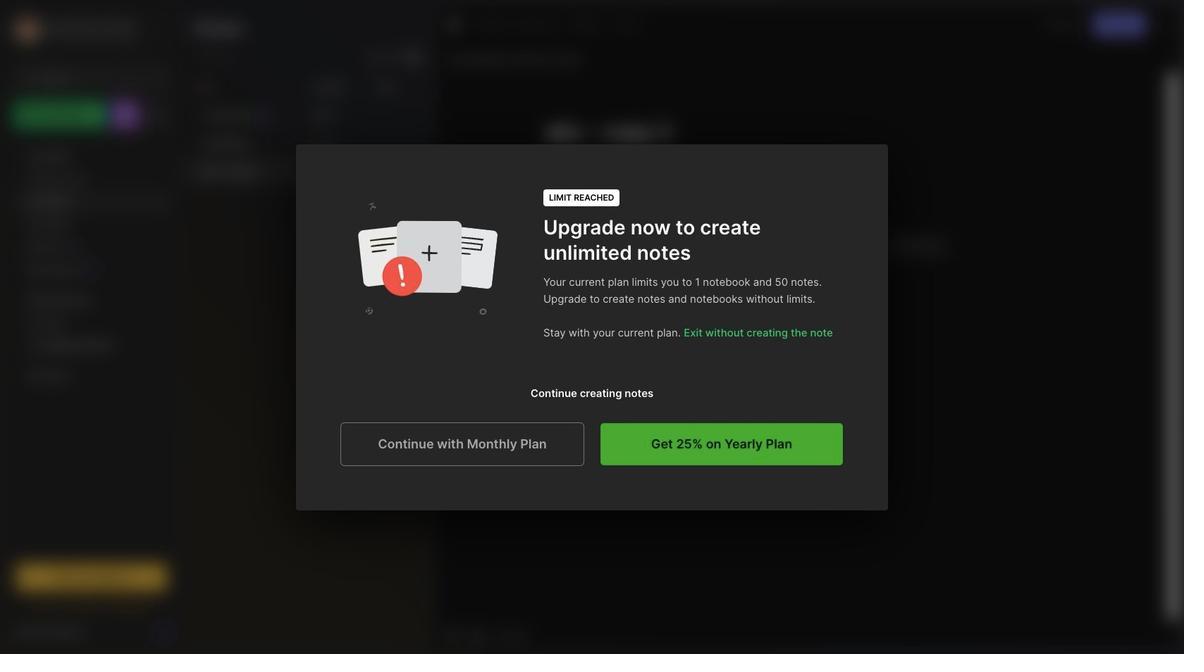 Task type: locate. For each thing, give the bounding box(es) containing it.
add a reminder image
[[445, 627, 462, 644]]

add tag image
[[469, 627, 486, 644]]

expand notebooks image
[[18, 297, 27, 305]]

tree
[[5, 137, 178, 548]]

None search field
[[39, 70, 157, 87]]

expand tags image
[[18, 319, 27, 328]]

row group
[[183, 101, 434, 186]]



Task type: describe. For each thing, give the bounding box(es) containing it.
main element
[[0, 0, 183, 655]]

expand note image
[[446, 16, 463, 33]]

tree inside main element
[[5, 137, 178, 548]]

Search text field
[[39, 72, 157, 85]]

note window element
[[436, 4, 1180, 651]]

Note Editor text field
[[436, 73, 1179, 621]]

none search field inside main element
[[39, 70, 157, 87]]



Task type: vqa. For each thing, say whether or not it's contained in the screenshot.
ago
no



